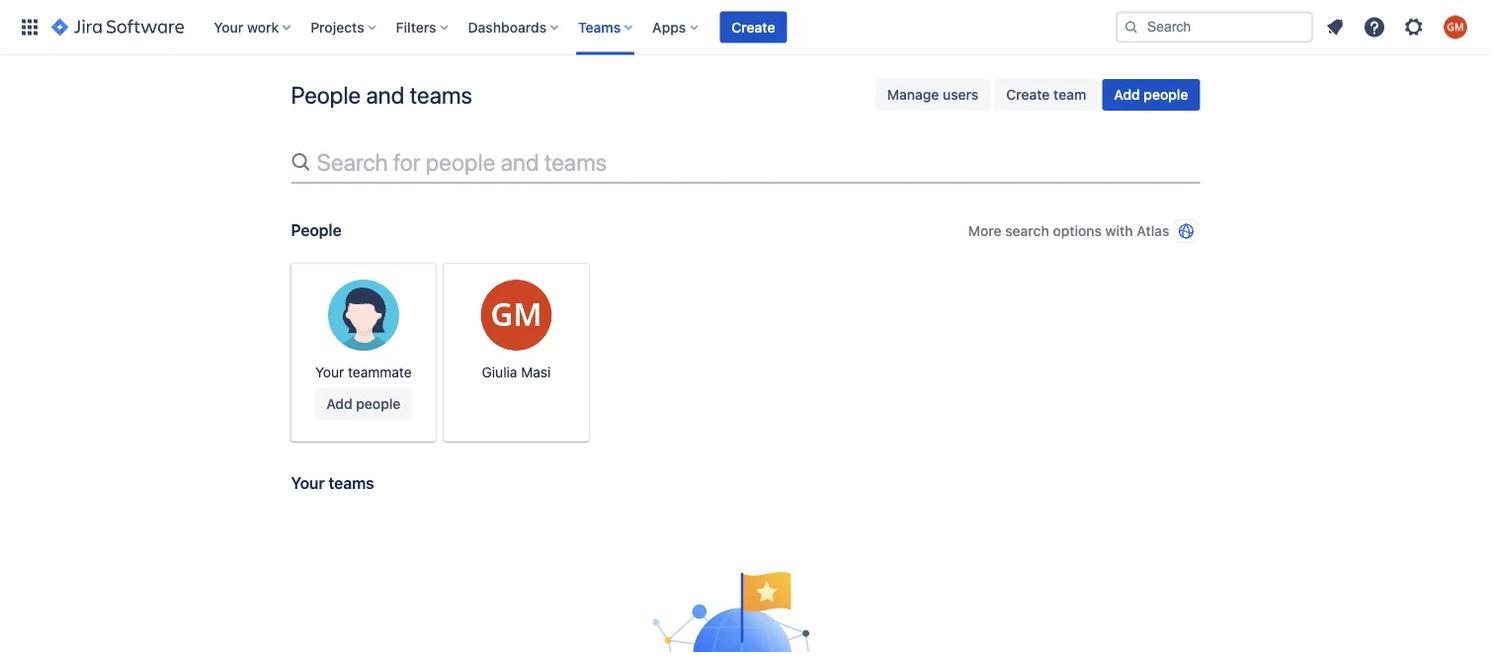 Task type: locate. For each thing, give the bounding box(es) containing it.
and
[[366, 81, 405, 109], [501, 148, 539, 176]]

0 horizontal spatial add people
[[326, 396, 401, 412]]

your for your teams
[[291, 474, 325, 493]]

1 vertical spatial add
[[326, 396, 353, 412]]

team
[[1054, 87, 1087, 103]]

with
[[1106, 223, 1134, 239]]

people down the search on the top left
[[291, 221, 342, 240]]

create team button
[[995, 79, 1099, 111]]

apps
[[653, 19, 686, 35]]

create for create
[[732, 19, 776, 35]]

your teammate
[[315, 364, 412, 381]]

atlas
[[1137, 223, 1170, 239]]

create left the team
[[1007, 87, 1050, 103]]

add people
[[1115, 87, 1189, 103], [326, 396, 401, 412]]

people down the projects
[[291, 81, 361, 109]]

0 vertical spatial and
[[366, 81, 405, 109]]

people element
[[291, 264, 1201, 442]]

people
[[291, 81, 361, 109], [291, 221, 342, 240]]

1 vertical spatial create
[[1007, 87, 1050, 103]]

search
[[317, 148, 388, 176]]

your inside people element
[[315, 364, 344, 381]]

people down 'search' field
[[1144, 87, 1189, 103]]

jira software image
[[51, 15, 184, 39], [51, 15, 184, 39]]

2 vertical spatial your
[[291, 474, 325, 493]]

banner
[[0, 0, 1492, 55]]

banner containing your work
[[0, 0, 1492, 55]]

settings image
[[1403, 15, 1427, 39]]

add
[[1115, 87, 1141, 103], [326, 396, 353, 412]]

manage users
[[887, 87, 979, 103]]

1 horizontal spatial add
[[1115, 87, 1141, 103]]

0 vertical spatial add
[[1115, 87, 1141, 103]]

create right apps 'popup button'
[[732, 19, 776, 35]]

work
[[247, 19, 279, 35]]

0 horizontal spatial add people button
[[315, 389, 413, 420]]

create inside create team button
[[1007, 87, 1050, 103]]

0 vertical spatial people
[[291, 81, 361, 109]]

0 vertical spatial your
[[214, 19, 244, 35]]

create inside create button
[[732, 19, 776, 35]]

people down teammate at the bottom left of the page
[[356, 396, 401, 412]]

add people button
[[1103, 79, 1201, 111], [315, 389, 413, 420]]

teams
[[410, 81, 473, 109], [545, 148, 607, 176], [329, 474, 374, 493]]

1 horizontal spatial and
[[501, 148, 539, 176]]

0 vertical spatial create
[[732, 19, 776, 35]]

your for your teammate
[[315, 364, 344, 381]]

create
[[732, 19, 776, 35], [1007, 87, 1050, 103]]

add right the team
[[1115, 87, 1141, 103]]

0 vertical spatial teams
[[410, 81, 473, 109]]

create for create team
[[1007, 87, 1050, 103]]

2 horizontal spatial teams
[[545, 148, 607, 176]]

0 horizontal spatial people
[[356, 396, 401, 412]]

manage
[[887, 87, 939, 103]]

people right for
[[426, 148, 496, 176]]

dashboards button
[[462, 11, 567, 43]]

help image
[[1363, 15, 1387, 39]]

0 vertical spatial add people
[[1115, 87, 1189, 103]]

1 horizontal spatial teams
[[410, 81, 473, 109]]

add people button down search image
[[1103, 79, 1201, 111]]

atlas image
[[1179, 223, 1195, 239]]

1 people from the top
[[291, 81, 361, 109]]

2 vertical spatial teams
[[329, 474, 374, 493]]

teammate
[[348, 364, 412, 381]]

add people button down your teammate
[[315, 389, 413, 420]]

0 vertical spatial add people button
[[1103, 79, 1201, 111]]

your
[[214, 19, 244, 35], [315, 364, 344, 381], [291, 474, 325, 493]]

1 vertical spatial people
[[291, 221, 342, 240]]

2 people from the top
[[291, 221, 342, 240]]

projects button
[[305, 11, 384, 43]]

2 vertical spatial people
[[356, 396, 401, 412]]

add people down search image
[[1115, 87, 1189, 103]]

add people button inside people element
[[315, 389, 413, 420]]

people for people
[[291, 221, 342, 240]]

create button
[[720, 11, 787, 43]]

add people down your teammate
[[326, 396, 401, 412]]

1 vertical spatial and
[[501, 148, 539, 176]]

1 vertical spatial add people
[[326, 396, 401, 412]]

1 vertical spatial people
[[426, 148, 496, 176]]

your inside popup button
[[214, 19, 244, 35]]

2 horizontal spatial people
[[1144, 87, 1189, 103]]

1 horizontal spatial create
[[1007, 87, 1050, 103]]

0 horizontal spatial create
[[732, 19, 776, 35]]

1 vertical spatial your
[[315, 364, 344, 381]]

add down your teammate
[[326, 396, 353, 412]]

your teams
[[291, 474, 374, 493]]

1 vertical spatial add people button
[[315, 389, 413, 420]]

giulia
[[482, 364, 518, 381]]

people
[[1144, 87, 1189, 103], [426, 148, 496, 176], [356, 396, 401, 412]]

more search options with atlas button
[[967, 216, 1201, 247]]

0 horizontal spatial add
[[326, 396, 353, 412]]



Task type: describe. For each thing, give the bounding box(es) containing it.
1 vertical spatial teams
[[545, 148, 607, 176]]

more search options with atlas
[[969, 223, 1170, 239]]

your work
[[214, 19, 279, 35]]

teams button
[[573, 11, 641, 43]]

0 vertical spatial people
[[1144, 87, 1189, 103]]

add people inside people element
[[326, 396, 401, 412]]

1 horizontal spatial people
[[426, 148, 496, 176]]

1 horizontal spatial add people
[[1115, 87, 1189, 103]]

notifications image
[[1324, 15, 1347, 39]]

primary element
[[12, 0, 1116, 55]]

people for people and teams
[[291, 81, 361, 109]]

0 horizontal spatial and
[[366, 81, 405, 109]]

apps button
[[647, 11, 706, 43]]

Search field
[[1116, 11, 1314, 43]]

people and teams
[[291, 81, 473, 109]]

your work button
[[208, 11, 299, 43]]

projects
[[311, 19, 364, 35]]

search for people and teams
[[317, 148, 607, 176]]

dashboards
[[468, 19, 547, 35]]

add inside people element
[[326, 396, 353, 412]]

0 horizontal spatial teams
[[329, 474, 374, 493]]

appswitcher icon image
[[18, 15, 42, 39]]

search image
[[1124, 19, 1140, 35]]

your for your work
[[214, 19, 244, 35]]

masi
[[521, 364, 551, 381]]

create team
[[1007, 87, 1087, 103]]

for
[[394, 148, 421, 176]]

1 horizontal spatial add people button
[[1103, 79, 1201, 111]]

search
[[1006, 223, 1050, 239]]

teams
[[578, 19, 621, 35]]

filters
[[396, 19, 437, 35]]

filters button
[[390, 11, 456, 43]]

more
[[969, 223, 1002, 239]]

manage users link
[[876, 79, 991, 111]]

giulia masi
[[482, 364, 551, 381]]

your profile and settings image
[[1444, 15, 1468, 39]]

giulia masi link
[[444, 264, 589, 442]]

options
[[1053, 223, 1102, 239]]

users
[[943, 87, 979, 103]]



Task type: vqa. For each thing, say whether or not it's contained in the screenshot.
"parts"
no



